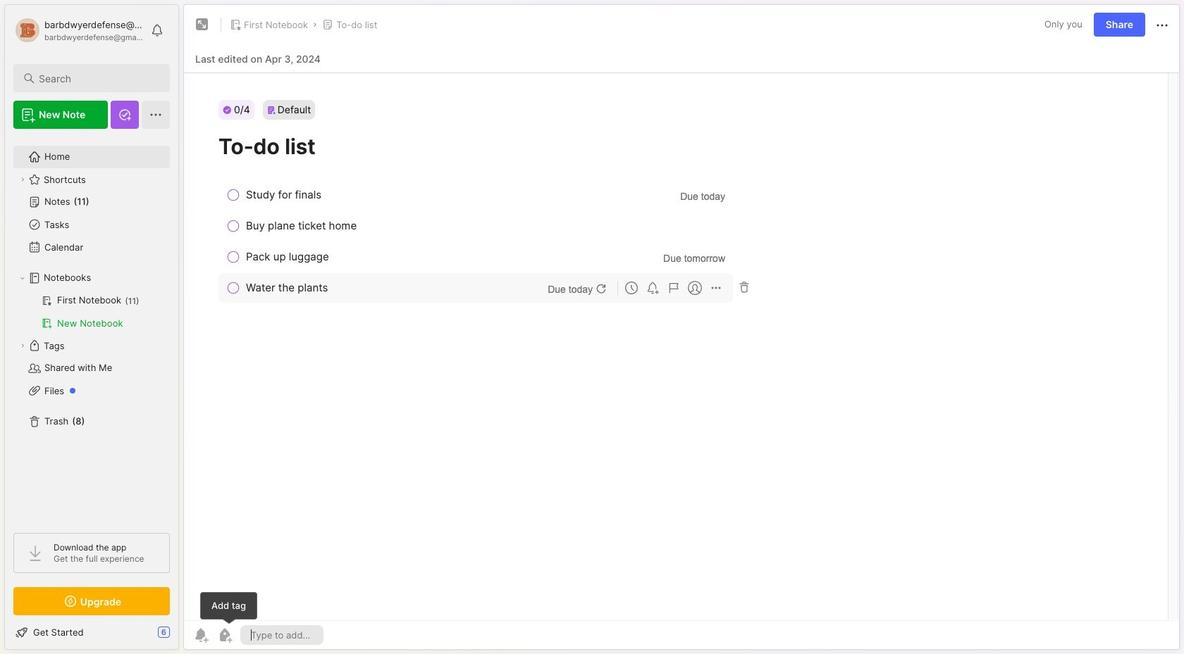 Task type: locate. For each thing, give the bounding box(es) containing it.
Account field
[[13, 16, 144, 44]]

tree
[[5, 137, 178, 521]]

note window element
[[183, 4, 1180, 654]]

expand note image
[[194, 16, 211, 33]]

None search field
[[39, 70, 157, 87]]

Add tag field
[[250, 630, 314, 642]]

More actions field
[[1154, 16, 1171, 34]]

Search text field
[[39, 72, 157, 85]]

tooltip
[[200, 593, 257, 625]]

Note Editor text field
[[184, 73, 1180, 621]]

expand tags image
[[18, 342, 27, 350]]

none search field inside main element
[[39, 70, 157, 87]]

group
[[13, 290, 169, 335]]

add a reminder image
[[192, 627, 209, 644]]



Task type: vqa. For each thing, say whether or not it's contained in the screenshot.
THE TRASH,
no



Task type: describe. For each thing, give the bounding box(es) containing it.
more actions image
[[1154, 17, 1171, 34]]

Help and Learning task checklist field
[[5, 622, 178, 644]]

group inside main element
[[13, 290, 169, 335]]

tree inside main element
[[5, 137, 178, 521]]

main element
[[0, 0, 183, 655]]

expand notebooks image
[[18, 274, 27, 283]]

click to collapse image
[[178, 629, 189, 646]]

add tag image
[[216, 627, 233, 644]]



